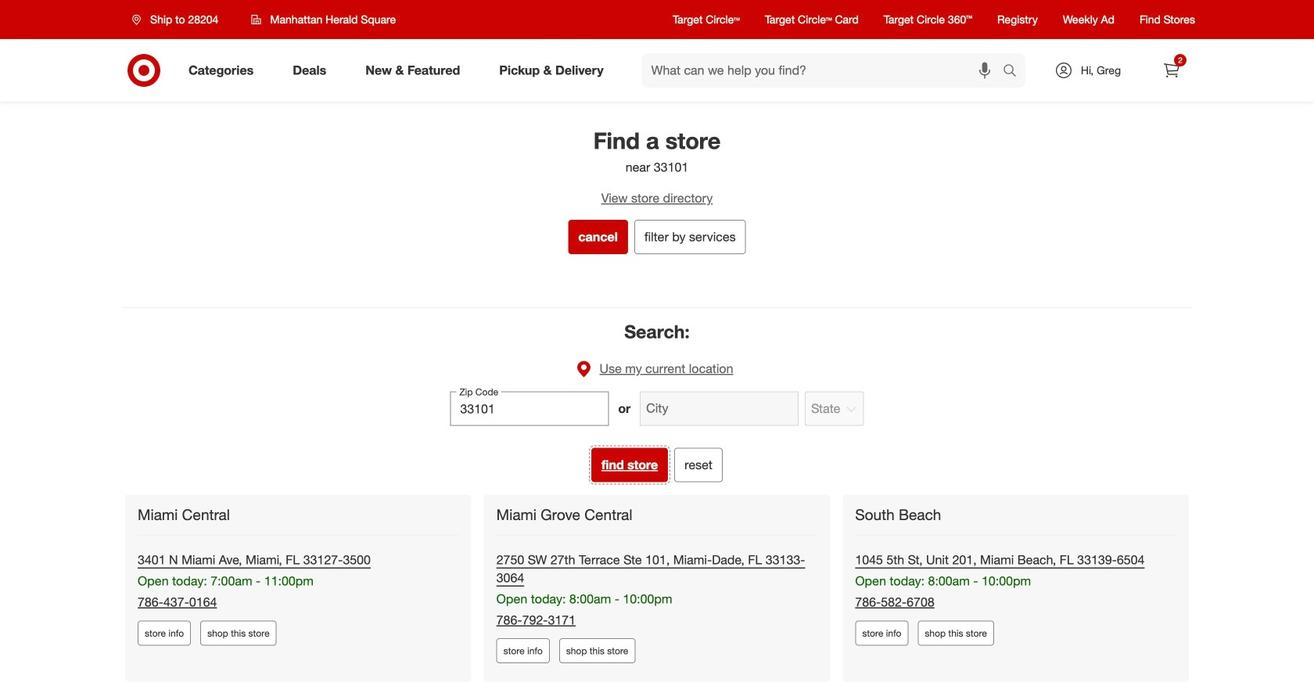 Task type: describe. For each thing, give the bounding box(es) containing it.
What can we help you find? suggestions appear below search field
[[642, 53, 1007, 88]]



Task type: locate. For each thing, give the bounding box(es) containing it.
None text field
[[450, 392, 609, 426], [640, 392, 799, 426], [450, 392, 609, 426], [640, 392, 799, 426]]



Task type: vqa. For each thing, say whether or not it's contained in the screenshot.
Thu, related to $100.00
no



